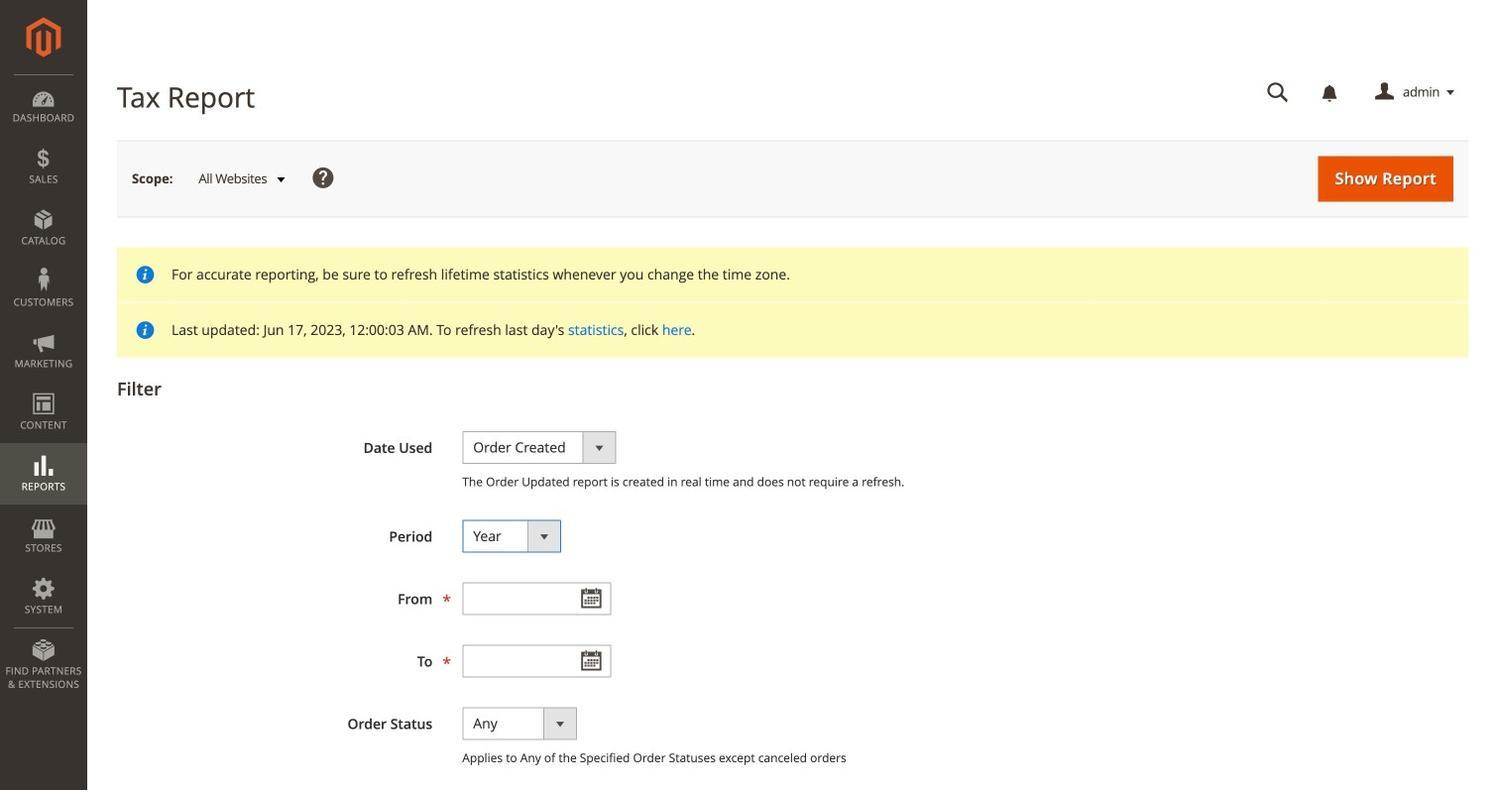 Task type: locate. For each thing, give the bounding box(es) containing it.
None text field
[[462, 645, 611, 678]]

menu bar
[[0, 74, 87, 701]]

None text field
[[1254, 75, 1303, 110], [462, 583, 611, 615], [1254, 75, 1303, 110], [462, 583, 611, 615]]

magento admin panel image
[[26, 17, 61, 58]]



